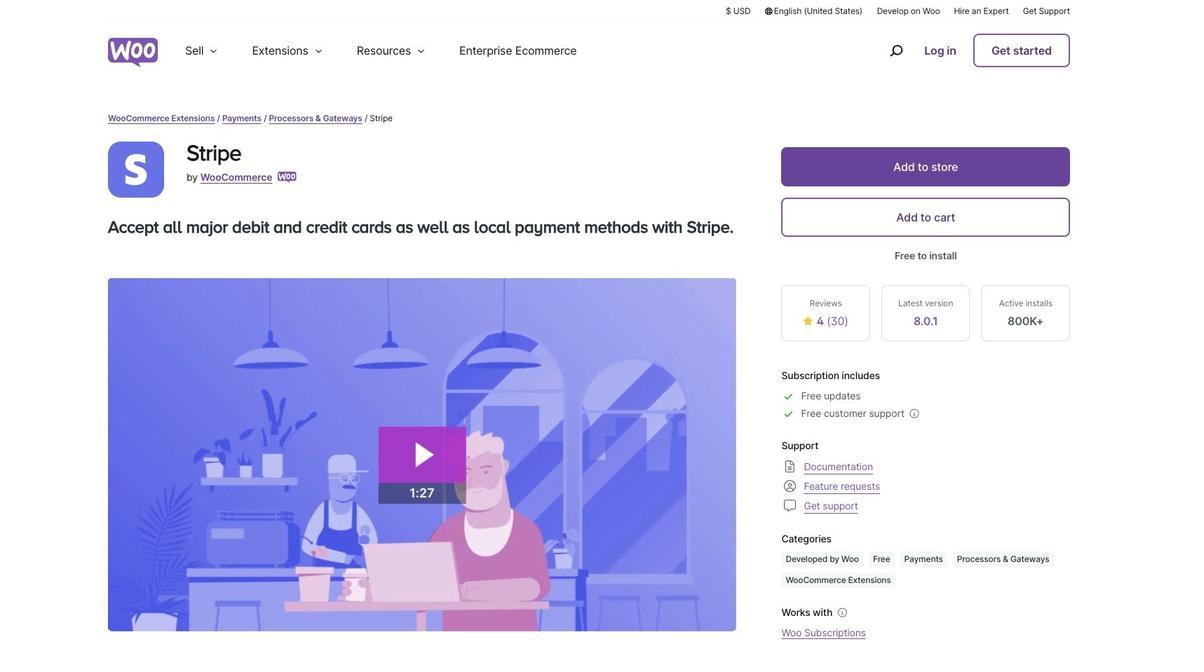 Task type: locate. For each thing, give the bounding box(es) containing it.
search image
[[885, 39, 908, 62]]

service navigation menu element
[[860, 28, 1070, 73]]

circle info image
[[835, 606, 849, 620]]



Task type: vqa. For each thing, say whether or not it's contained in the screenshot.
'file lines' image
yes



Task type: describe. For each thing, give the bounding box(es) containing it.
extra information image
[[907, 407, 921, 421]]

file lines image
[[781, 458, 798, 475]]

developed by woocommerce image
[[278, 172, 297, 183]]

circle user image
[[781, 478, 798, 495]]

message image
[[781, 498, 798, 514]]

product icon image
[[108, 142, 164, 198]]

breadcrumb element
[[108, 112, 1070, 125]]



